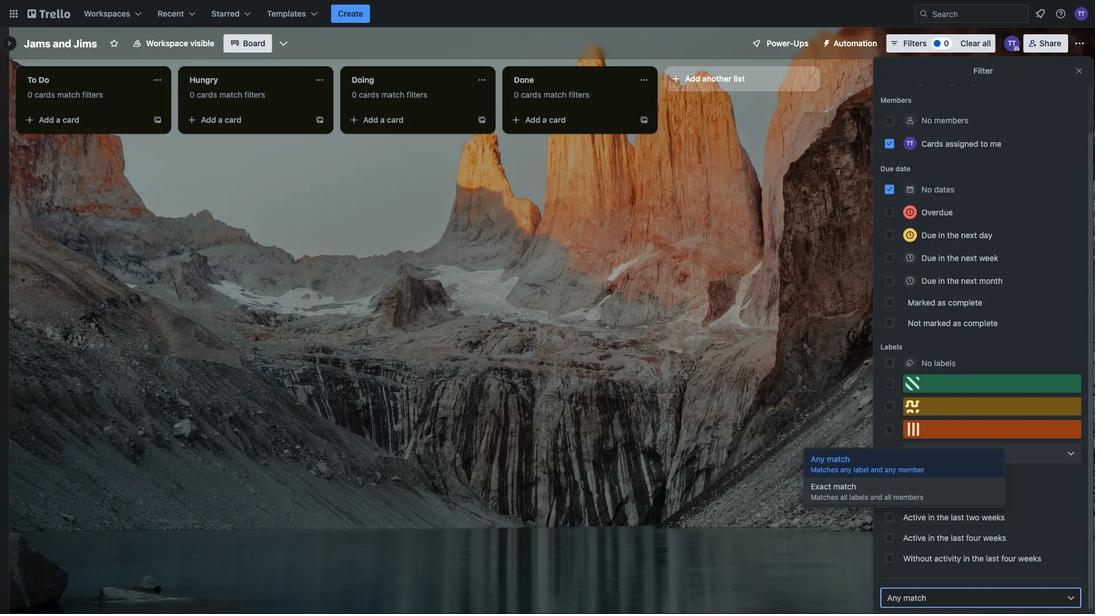 Task type: locate. For each thing, give the bounding box(es) containing it.
cards down hungry
[[197, 90, 217, 99]]

0 vertical spatial matches
[[811, 466, 839, 473]]

4 add a card from the left
[[525, 115, 566, 125]]

search
[[881, 78, 902, 86]]

the for due in the next month
[[947, 276, 959, 285]]

members up cards assigned to me
[[935, 115, 969, 125]]

week up two
[[967, 491, 986, 501]]

four
[[967, 533, 981, 542], [1002, 553, 1016, 563]]

0 horizontal spatial terry turtle (terryturtle) image
[[1005, 35, 1020, 51]]

match down "hungry" text field
[[219, 90, 242, 99]]

1 active from the top
[[904, 491, 926, 501]]

due up marked
[[922, 276, 937, 285]]

and inside any match matches any label and any member
[[871, 466, 883, 473]]

filters down to do text field
[[82, 90, 103, 99]]

3 add a card from the left
[[363, 115, 404, 125]]

2 vertical spatial weeks
[[1019, 553, 1042, 563]]

1 vertical spatial any
[[888, 593, 902, 602]]

0 vertical spatial four
[[967, 533, 981, 542]]

members down the activity
[[894, 493, 924, 501]]

cards for to do
[[35, 90, 55, 99]]

filters for to do
[[82, 90, 103, 99]]

add for to do
[[39, 115, 54, 125]]

due down due in the next day
[[922, 253, 937, 262]]

match right exact
[[834, 482, 857, 491]]

open information menu image
[[1056, 8, 1067, 19]]

members inside exact match matches all labels and all members
[[894, 493, 924, 501]]

0 horizontal spatial all
[[841, 493, 848, 501]]

0 horizontal spatial labels
[[850, 493, 869, 501]]

a
[[56, 115, 60, 125], [218, 115, 223, 125], [380, 115, 385, 125], [543, 115, 547, 125]]

card
[[63, 115, 79, 125], [225, 115, 242, 125], [387, 115, 404, 125], [549, 115, 566, 125]]

3 active from the top
[[904, 533, 926, 542]]

add a card for to do
[[39, 115, 79, 125]]

3 a from the left
[[380, 115, 385, 125]]

filters down "hungry" text field
[[245, 90, 265, 99]]

active in the last four weeks
[[904, 533, 1007, 542]]

complete down due in the next month
[[948, 297, 983, 307]]

1 create from template… image from the left
[[315, 115, 324, 125]]

not
[[908, 318, 921, 327]]

1 filters from the left
[[82, 90, 103, 99]]

2 matches from the top
[[811, 493, 839, 501]]

1 vertical spatial as
[[953, 318, 962, 327]]

activity
[[881, 473, 906, 481]]

2 any from the left
[[885, 466, 896, 473]]

1 vertical spatial active
[[904, 512, 926, 521]]

1 horizontal spatial terry turtle (terryturtle) image
[[1075, 7, 1089, 21]]

exact
[[811, 482, 831, 491]]

1 horizontal spatial label
[[916, 448, 934, 458]]

label
[[916, 448, 934, 458], [854, 466, 869, 473]]

0 vertical spatial no
[[922, 115, 932, 125]]

4 a from the left
[[543, 115, 547, 125]]

0 left clear
[[944, 39, 949, 48]]

add a card button down to do text field
[[21, 111, 149, 129]]

To Do text field
[[21, 71, 146, 89]]

active
[[904, 491, 926, 501], [904, 512, 926, 521], [904, 533, 926, 542]]

in for active in the last four weeks
[[929, 533, 935, 542]]

filters for hungry
[[245, 90, 265, 99]]

two
[[967, 512, 980, 521]]

labels inside exact match matches all labels and all members
[[850, 493, 869, 501]]

2 vertical spatial active
[[904, 533, 926, 542]]

card for doing
[[387, 115, 404, 125]]

add a card for done
[[525, 115, 566, 125]]

0 vertical spatial weeks
[[982, 512, 1005, 521]]

week for active in the last week
[[967, 491, 986, 501]]

match up exact
[[827, 454, 850, 464]]

in right activity
[[964, 553, 970, 563]]

0 cards match filters for to do
[[27, 90, 103, 99]]

1 horizontal spatial any
[[888, 593, 902, 602]]

4 0 cards match filters from the left
[[514, 90, 590, 99]]

1 cards from the left
[[35, 90, 55, 99]]

automation button
[[818, 34, 884, 53]]

2 add a card from the left
[[201, 115, 242, 125]]

4 filters from the left
[[569, 90, 590, 99]]

a for done
[[543, 115, 547, 125]]

without activity in the last four weeks
[[904, 553, 1042, 563]]

1 vertical spatial terry turtle (terryturtle) image
[[1005, 35, 1020, 51]]

members
[[935, 115, 969, 125], [894, 493, 924, 501]]

3 0 cards match filters from the left
[[352, 90, 428, 99]]

terry turtle (terryturtle) image
[[1075, 7, 1089, 21], [1005, 35, 1020, 51]]

4 add a card button from the left
[[507, 111, 635, 129]]

date
[[896, 164, 911, 172]]

card for hungry
[[225, 115, 242, 125]]

create from template… image for done
[[640, 115, 649, 125]]

in down active in the last week
[[929, 512, 935, 521]]

card for to do
[[63, 115, 79, 125]]

last left two
[[951, 512, 964, 521]]

Hungry text field
[[183, 71, 308, 89]]

2 create from template… image from the left
[[477, 115, 487, 125]]

matches inside any match matches any label and any member
[[811, 466, 839, 473]]

the up active in the last two weeks
[[937, 491, 949, 501]]

card down to do text field
[[63, 115, 79, 125]]

recent button
[[151, 5, 202, 23]]

2 card from the left
[[225, 115, 242, 125]]

1 vertical spatial label
[[854, 466, 869, 473]]

a for hungry
[[218, 115, 223, 125]]

share button
[[1024, 34, 1069, 53]]

all right clear
[[983, 39, 991, 48]]

last up active in the last two weeks
[[951, 491, 964, 501]]

star or unstar board image
[[110, 39, 119, 48]]

0 down hungry
[[190, 90, 195, 99]]

1 0 cards match filters from the left
[[27, 90, 103, 99]]

add a card down hungry
[[201, 115, 242, 125]]

no up cards on the top right of page
[[922, 115, 932, 125]]

Doing text field
[[345, 71, 471, 89]]

in up without
[[929, 533, 935, 542]]

1 vertical spatial no
[[922, 184, 932, 194]]

Search field
[[929, 5, 1029, 22]]

and up exact match matches all labels and all members
[[871, 466, 883, 473]]

1 add a card button from the left
[[21, 111, 149, 129]]

match
[[57, 90, 80, 99], [219, 90, 242, 99], [382, 90, 405, 99], [544, 90, 567, 99], [827, 454, 850, 464], [834, 482, 857, 491], [904, 593, 927, 602]]

add a card button
[[21, 111, 149, 129], [183, 111, 311, 129], [345, 111, 473, 129], [507, 111, 635, 129]]

active down active in the last week
[[904, 512, 926, 521]]

the right activity
[[972, 553, 984, 563]]

cards down doing at the left top
[[359, 90, 379, 99]]

matches inside exact match matches all labels and all members
[[811, 493, 839, 501]]

clear
[[961, 39, 981, 48]]

workspaces button
[[77, 5, 149, 23]]

0 vertical spatial active
[[904, 491, 926, 501]]

any match matches any label and any member
[[811, 454, 925, 473]]

0 down to
[[27, 90, 32, 99]]

active down member
[[904, 491, 926, 501]]

in
[[939, 230, 945, 239], [939, 253, 945, 262], [939, 276, 945, 285], [929, 491, 935, 501], [929, 512, 935, 521], [929, 533, 935, 542], [964, 553, 970, 563]]

1 add a card from the left
[[39, 115, 79, 125]]

labels down not marked as complete
[[935, 358, 956, 367]]

labels,
[[955, 78, 975, 86]]

in up active in the last two weeks
[[929, 491, 935, 501]]

add down done
[[525, 115, 541, 125]]

any match
[[888, 593, 927, 602]]

3 add a card button from the left
[[345, 111, 473, 129]]

0 notifications image
[[1034, 7, 1048, 21]]

2 active from the top
[[904, 512, 926, 521]]

without
[[904, 553, 933, 563]]

cards assigned to me
[[922, 138, 1002, 148]]

card down "hungry" text field
[[225, 115, 242, 125]]

terry turtle (terryturtle) image left "share" button at the top right of page
[[1005, 35, 1020, 51]]

cards down done
[[521, 90, 542, 99]]

filters for doing
[[407, 90, 428, 99]]

4 cards from the left
[[521, 90, 542, 99]]

customize views image
[[278, 38, 289, 49]]

add for done
[[525, 115, 541, 125]]

0 cards match filters for doing
[[352, 90, 428, 99]]

0 down done
[[514, 90, 519, 99]]

1 horizontal spatial four
[[1002, 553, 1016, 563]]

2 add a card button from the left
[[183, 111, 311, 129]]

all
[[983, 39, 991, 48], [841, 493, 848, 501], [885, 493, 892, 501]]

a down "hungry" text field
[[218, 115, 223, 125]]

next
[[962, 230, 977, 239], [962, 253, 977, 262], [962, 276, 977, 285]]

last down active in the last two weeks
[[951, 533, 964, 542]]

1 label selected
[[910, 448, 967, 458]]

clear all button
[[956, 34, 996, 53]]

cards
[[35, 90, 55, 99], [197, 90, 217, 99], [359, 90, 379, 99], [521, 90, 542, 99]]

add left another
[[685, 74, 701, 83]]

and down the activity
[[871, 493, 883, 501]]

create button
[[331, 5, 370, 23]]

due for due in the next week
[[922, 253, 937, 262]]

add a card
[[39, 115, 79, 125], [201, 115, 242, 125], [363, 115, 404, 125], [525, 115, 566, 125]]

me
[[990, 138, 1002, 148]]

jams
[[24, 37, 50, 49]]

member
[[898, 466, 925, 473]]

0 vertical spatial week
[[980, 253, 999, 262]]

1 horizontal spatial members
[[935, 115, 969, 125]]

2 0 cards match filters from the left
[[190, 90, 265, 99]]

0 down doing at the left top
[[352, 90, 357, 99]]

a for to do
[[56, 115, 60, 125]]

no dates
[[922, 184, 955, 194]]

share
[[1040, 39, 1062, 48]]

back to home image
[[27, 5, 70, 23]]

add another list button
[[665, 66, 820, 91]]

the up due in the next week
[[947, 230, 959, 239]]

active for active in the last two weeks
[[904, 512, 926, 521]]

all down any match matches any label and any member
[[841, 493, 848, 501]]

the up marked as complete
[[947, 276, 959, 285]]

due for due in the next day
[[922, 230, 937, 239]]

0 vertical spatial label
[[916, 448, 934, 458]]

add a card for doing
[[363, 115, 404, 125]]

3 filters from the left
[[407, 90, 428, 99]]

0 cards match filters down to do text field
[[27, 90, 103, 99]]

3 card from the left
[[387, 115, 404, 125]]

label up exact match matches all labels and all members
[[854, 466, 869, 473]]

0 cards match filters down done text field
[[514, 90, 590, 99]]

the
[[947, 230, 959, 239], [947, 253, 959, 262], [947, 276, 959, 285], [937, 491, 949, 501], [937, 512, 949, 521], [937, 533, 949, 542], [972, 553, 984, 563]]

0 vertical spatial members
[[935, 115, 969, 125]]

hungry
[[190, 75, 218, 85]]

sm image
[[818, 34, 834, 50]]

0 vertical spatial as
[[938, 297, 946, 307]]

label right 1
[[916, 448, 934, 458]]

complete
[[948, 297, 983, 307], [964, 318, 998, 327]]

3 next from the top
[[962, 276, 977, 285]]

2 a from the left
[[218, 115, 223, 125]]

add down do
[[39, 115, 54, 125]]

add a card button down "hungry" text field
[[183, 111, 311, 129]]

2 filters from the left
[[245, 90, 265, 99]]

complete down marked as complete
[[964, 318, 998, 327]]

0 cards match filters down "hungry" text field
[[190, 90, 265, 99]]

0 cards match filters
[[27, 90, 103, 99], [190, 90, 265, 99], [352, 90, 428, 99], [514, 90, 590, 99]]

jams and jims
[[24, 37, 97, 49]]

1 horizontal spatial create from template… image
[[477, 115, 487, 125]]

add for doing
[[363, 115, 378, 125]]

1 vertical spatial weeks
[[984, 533, 1007, 542]]

do
[[39, 75, 49, 85]]

0 horizontal spatial create from template… image
[[315, 115, 324, 125]]

1 vertical spatial week
[[967, 491, 986, 501]]

1 horizontal spatial any
[[885, 466, 896, 473]]

active for active in the last four weeks
[[904, 533, 926, 542]]

in up marked as complete
[[939, 276, 945, 285]]

add a card button for hungry
[[183, 111, 311, 129]]

0 vertical spatial labels
[[935, 358, 956, 367]]

all down the activity
[[885, 493, 892, 501]]

1 a from the left
[[56, 115, 60, 125]]

no for no dates
[[922, 184, 932, 194]]

not marked as complete
[[908, 318, 998, 327]]

1 next from the top
[[962, 230, 977, 239]]

0 cards match filters down doing text field on the top left of page
[[352, 90, 428, 99]]

2 vertical spatial no
[[922, 358, 932, 367]]

0 horizontal spatial label
[[854, 466, 869, 473]]

2 next from the top
[[962, 253, 977, 262]]

all inside button
[[983, 39, 991, 48]]

week up month
[[980, 253, 999, 262]]

due down overdue
[[922, 230, 937, 239]]

matches up exact
[[811, 466, 839, 473]]

terry turtle (terryturtle) image right open information menu image
[[1075, 7, 1089, 21]]

active up without
[[904, 533, 926, 542]]

due left date
[[881, 164, 894, 172]]

board link
[[224, 34, 272, 53]]

filter
[[974, 66, 993, 75]]

any left member
[[885, 466, 896, 473]]

in down overdue
[[939, 230, 945, 239]]

next for week
[[962, 253, 977, 262]]

add a card down done
[[525, 115, 566, 125]]

create from template… image
[[315, 115, 324, 125], [477, 115, 487, 125], [640, 115, 649, 125]]

no down marked
[[922, 358, 932, 367]]

labels
[[935, 358, 956, 367], [850, 493, 869, 501]]

in for due in the next month
[[939, 276, 945, 285]]

match down doing text field on the top left of page
[[382, 90, 405, 99]]

due in the next month
[[922, 276, 1003, 285]]

add down doing at the left top
[[363, 115, 378, 125]]

0 vertical spatial next
[[962, 230, 977, 239]]

1 no from the top
[[922, 115, 932, 125]]

0 horizontal spatial members
[[894, 493, 924, 501]]

0 horizontal spatial as
[[938, 297, 946, 307]]

4 card from the left
[[549, 115, 566, 125]]

add a card button for to do
[[21, 111, 149, 129]]

active for active in the last week
[[904, 491, 926, 501]]

any inside any match matches any label and any member
[[811, 454, 825, 464]]

match down to do text field
[[57, 90, 80, 99]]

filters down doing text field on the top left of page
[[407, 90, 428, 99]]

1 card from the left
[[63, 115, 79, 125]]

card down done text field
[[549, 115, 566, 125]]

terry turtle (terryturtle) image
[[904, 136, 917, 150]]

0 horizontal spatial any
[[841, 466, 852, 473]]

2 horizontal spatial all
[[983, 39, 991, 48]]

card down doing text field on the top left of page
[[387, 115, 404, 125]]

active in the last week
[[904, 491, 986, 501]]

3 no from the top
[[922, 358, 932, 367]]

the down active in the last week
[[937, 512, 949, 521]]

the for due in the next day
[[947, 230, 959, 239]]

in for active in the last week
[[929, 491, 935, 501]]

a down to do text field
[[56, 115, 60, 125]]

2 cards from the left
[[197, 90, 217, 99]]

last
[[951, 491, 964, 501], [951, 512, 964, 521], [951, 533, 964, 542], [986, 553, 1000, 563]]

add a card button for done
[[507, 111, 635, 129]]

matches
[[811, 466, 839, 473], [811, 493, 839, 501]]

add a card down doing at the left top
[[363, 115, 404, 125]]

next up due in the next month
[[962, 253, 977, 262]]

labels down any match matches any label and any member
[[850, 493, 869, 501]]

0 horizontal spatial any
[[811, 454, 825, 464]]

doing
[[352, 75, 374, 85]]

create from template… image for hungry
[[315, 115, 324, 125]]

cards down do
[[35, 90, 55, 99]]

color: yellow, title: none element
[[904, 397, 1082, 415]]

last for four
[[951, 533, 964, 542]]

next left month
[[962, 276, 977, 285]]

any
[[841, 466, 852, 473], [885, 466, 896, 473]]

1 matches from the top
[[811, 466, 839, 473]]

workspace visible
[[146, 39, 214, 48]]

dates
[[935, 184, 955, 194]]

marked as complete
[[908, 297, 983, 307]]

visible
[[190, 39, 214, 48]]

no left the dates
[[922, 184, 932, 194]]

matches down exact
[[811, 493, 839, 501]]

1 vertical spatial members
[[894, 493, 924, 501]]

2 vertical spatial next
[[962, 276, 977, 285]]

close popover image
[[1075, 66, 1084, 75]]

filters down done text field
[[569, 90, 590, 99]]

1 vertical spatial four
[[1002, 553, 1016, 563]]

add a card down do
[[39, 115, 79, 125]]

week
[[980, 253, 999, 262], [967, 491, 986, 501]]

any up exact match matches all labels and all members
[[841, 466, 852, 473]]

no
[[922, 115, 932, 125], [922, 184, 932, 194], [922, 358, 932, 367]]

a down done text field
[[543, 115, 547, 125]]

2 horizontal spatial create from template… image
[[640, 115, 649, 125]]

0 vertical spatial any
[[811, 454, 825, 464]]

0 for done
[[514, 90, 519, 99]]

add for hungry
[[201, 115, 216, 125]]

add down hungry
[[201, 115, 216, 125]]

next left the day
[[962, 230, 977, 239]]

the up activity
[[937, 533, 949, 542]]

any for any match
[[888, 593, 902, 602]]

2 no from the top
[[922, 184, 932, 194]]

1 vertical spatial next
[[962, 253, 977, 262]]

3 cards from the left
[[359, 90, 379, 99]]

add a card button down doing text field on the top left of page
[[345, 111, 473, 129]]

3 create from template… image from the left
[[640, 115, 649, 125]]

and left jims
[[53, 37, 71, 49]]

1 vertical spatial matches
[[811, 493, 839, 501]]

match inside any match matches any label and any member
[[827, 454, 850, 464]]

the down due in the next day
[[947, 253, 959, 262]]

cards for doing
[[359, 90, 379, 99]]

a down doing text field on the top left of page
[[380, 115, 385, 125]]

add a card button down done text field
[[507, 111, 635, 129]]

in down due in the next day
[[939, 253, 945, 262]]

any
[[811, 454, 825, 464], [888, 593, 902, 602]]

switch to… image
[[8, 8, 19, 19]]

1 vertical spatial labels
[[850, 493, 869, 501]]

day
[[980, 230, 993, 239]]

card for done
[[549, 115, 566, 125]]

and
[[53, 37, 71, 49], [977, 78, 988, 86], [871, 466, 883, 473], [871, 493, 883, 501]]



Task type: describe. For each thing, give the bounding box(es) containing it.
workspace visible button
[[126, 34, 221, 53]]

to do
[[27, 75, 49, 85]]

starred button
[[205, 5, 258, 23]]

templates button
[[260, 5, 324, 23]]

color: orange, title: none element
[[904, 420, 1082, 438]]

1 vertical spatial complete
[[964, 318, 998, 327]]

0 for doing
[[352, 90, 357, 99]]

filters
[[904, 39, 927, 48]]

last for week
[[951, 491, 964, 501]]

search image
[[920, 9, 929, 18]]

match down without
[[904, 593, 927, 602]]

and inside text box
[[53, 37, 71, 49]]

due for due date
[[881, 164, 894, 172]]

assigned
[[946, 138, 979, 148]]

members
[[881, 96, 912, 104]]

the for active in the last two weeks
[[937, 512, 949, 521]]

exact match matches all labels and all members
[[811, 482, 924, 501]]

list
[[734, 74, 745, 83]]

create from template… image
[[153, 115, 162, 125]]

marked
[[924, 318, 951, 327]]

add another list
[[685, 74, 745, 83]]

in for due in the next day
[[939, 230, 945, 239]]

Done text field
[[507, 71, 633, 89]]

0 for hungry
[[190, 90, 195, 99]]

label inside any match matches any label and any member
[[854, 466, 869, 473]]

and down filter in the top right of the page
[[977, 78, 988, 86]]

search cards, members, labels, and more.
[[881, 78, 1007, 86]]

done
[[514, 75, 534, 85]]

add a card for hungry
[[201, 115, 242, 125]]

0 cards match filters for done
[[514, 90, 590, 99]]

1 horizontal spatial as
[[953, 318, 962, 327]]

no for no members
[[922, 115, 932, 125]]

overdue
[[922, 207, 953, 216]]

color: green, title: none element
[[904, 374, 1082, 392]]

1
[[910, 448, 914, 458]]

power-ups button
[[744, 34, 816, 53]]

the for due in the next week
[[947, 253, 959, 262]]

cards
[[922, 138, 944, 148]]

week for due in the next week
[[980, 253, 999, 262]]

power-ups
[[767, 39, 809, 48]]

filters for done
[[569, 90, 590, 99]]

members,
[[924, 78, 953, 86]]

0 for to do
[[27, 90, 32, 99]]

power-
[[767, 39, 794, 48]]

add inside button
[[685, 74, 701, 83]]

starred
[[212, 9, 240, 18]]

match inside exact match matches all labels and all members
[[834, 482, 857, 491]]

create from template… image for doing
[[477, 115, 487, 125]]

weeks for active in the last four weeks
[[984, 533, 1007, 542]]

0 vertical spatial terry turtle (terryturtle) image
[[1075, 7, 1089, 21]]

any for any match matches any label and any member
[[811, 454, 825, 464]]

workspaces
[[84, 9, 130, 18]]

the for active in the last four weeks
[[937, 533, 949, 542]]

workspace
[[146, 39, 188, 48]]

last for two
[[951, 512, 964, 521]]

in for due in the next week
[[939, 253, 945, 262]]

automation
[[834, 39, 877, 48]]

no members
[[922, 115, 969, 125]]

this member is an admin of this board. image
[[1015, 46, 1020, 51]]

matches for exact
[[811, 493, 839, 501]]

activity
[[935, 553, 961, 563]]

next for month
[[962, 276, 977, 285]]

last down active in the last four weeks
[[986, 553, 1000, 563]]

to
[[27, 75, 37, 85]]

month
[[980, 276, 1003, 285]]

1 horizontal spatial labels
[[935, 358, 956, 367]]

Board name text field
[[18, 34, 103, 53]]

match down done text field
[[544, 90, 567, 99]]

labels
[[881, 343, 903, 351]]

clear all
[[961, 39, 991, 48]]

weeks for active in the last two weeks
[[982, 512, 1005, 521]]

cards for done
[[521, 90, 542, 99]]

primary element
[[0, 0, 1095, 27]]

due in the next day
[[922, 230, 993, 239]]

in for active in the last two weeks
[[929, 512, 935, 521]]

1 horizontal spatial all
[[885, 493, 892, 501]]

show menu image
[[1074, 38, 1086, 49]]

marked
[[908, 297, 936, 307]]

add a card button for doing
[[345, 111, 473, 129]]

no for no labels
[[922, 358, 932, 367]]

cards for hungry
[[197, 90, 217, 99]]

1 any from the left
[[841, 466, 852, 473]]

create
[[338, 9, 363, 18]]

active in the last two weeks
[[904, 512, 1005, 521]]

templates
[[267, 9, 306, 18]]

0 vertical spatial complete
[[948, 297, 983, 307]]

and inside exact match matches all labels and all members
[[871, 493, 883, 501]]

jims
[[74, 37, 97, 49]]

more.
[[989, 78, 1007, 86]]

0 horizontal spatial four
[[967, 533, 981, 542]]

due for due in the next month
[[922, 276, 937, 285]]

board
[[243, 39, 265, 48]]

a for doing
[[380, 115, 385, 125]]

cards,
[[903, 78, 922, 86]]

the for active in the last week
[[937, 491, 949, 501]]

next for day
[[962, 230, 977, 239]]

due date
[[881, 164, 911, 172]]

recent
[[158, 9, 184, 18]]

ups
[[794, 39, 809, 48]]

another
[[703, 74, 732, 83]]

selected
[[936, 448, 967, 458]]

to
[[981, 138, 988, 148]]

matches for any
[[811, 466, 839, 473]]

0 cards match filters for hungry
[[190, 90, 265, 99]]

due in the next week
[[922, 253, 999, 262]]

no labels
[[922, 358, 956, 367]]



Task type: vqa. For each thing, say whether or not it's contained in the screenshot.
Any to the right
yes



